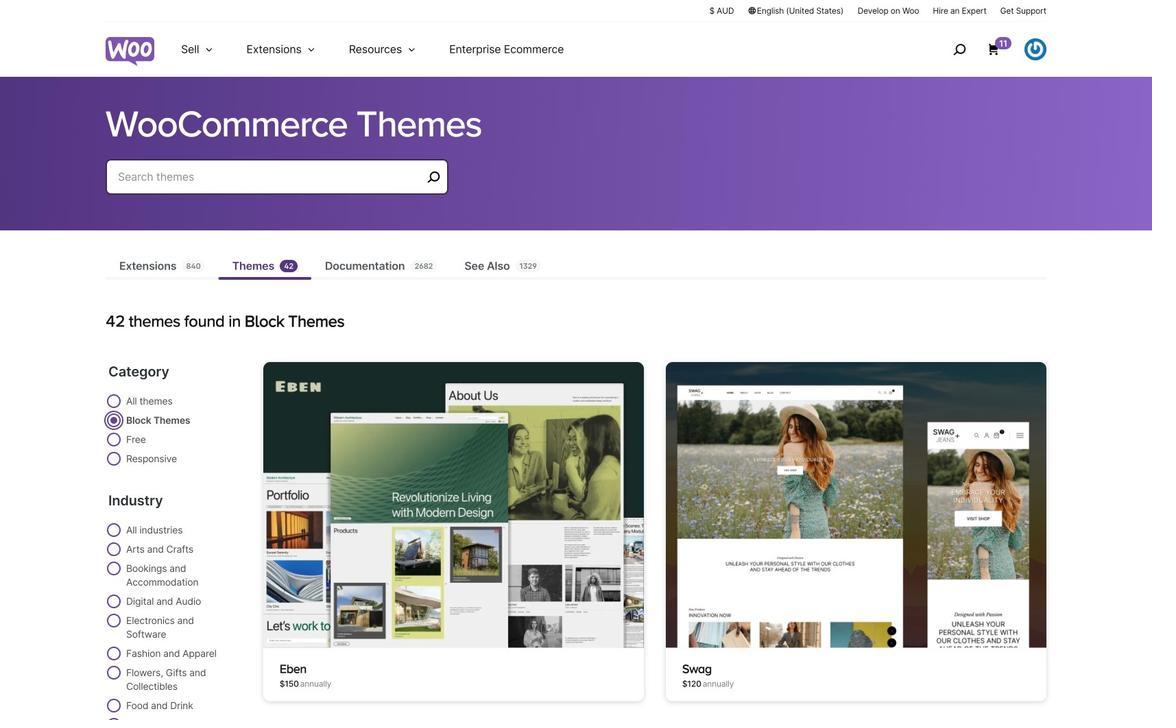 Task type: describe. For each thing, give the bounding box(es) containing it.
Search themes search field
[[118, 167, 423, 187]]

search image
[[949, 38, 971, 60]]

service navigation menu element
[[924, 27, 1047, 72]]



Task type: locate. For each thing, give the bounding box(es) containing it.
open account menu image
[[1025, 38, 1047, 60]]

None search field
[[106, 159, 449, 211]]



